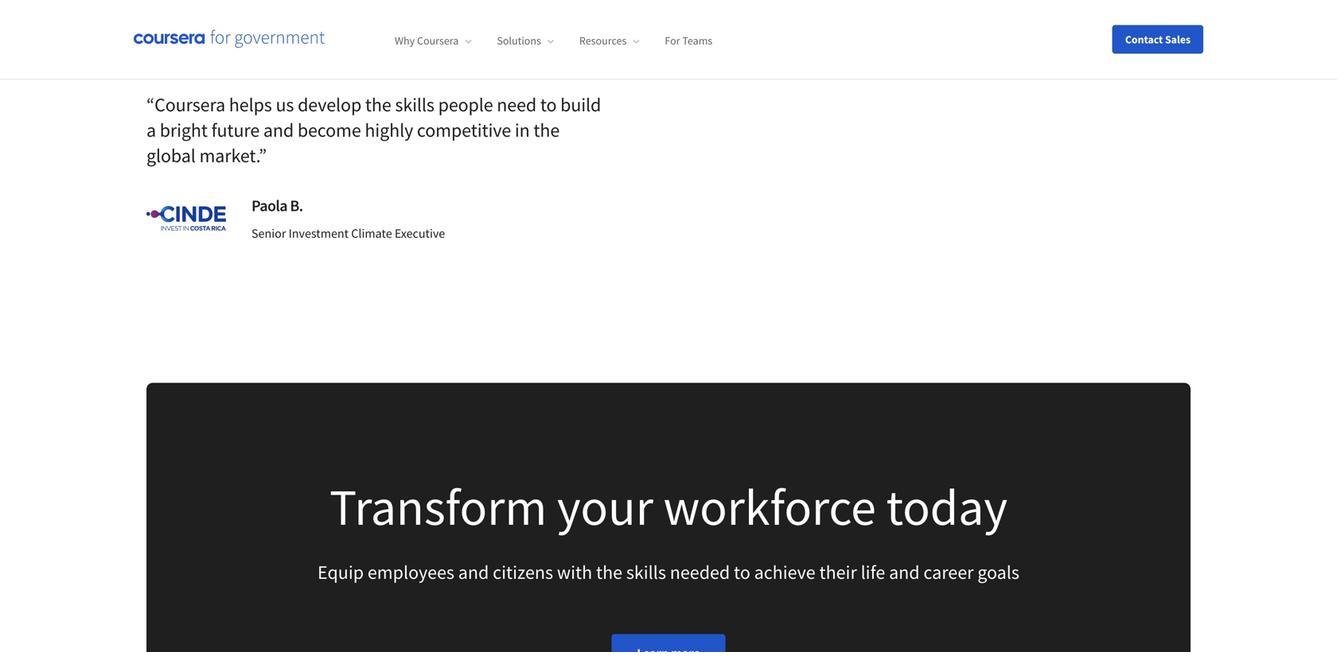 Task type: vqa. For each thing, say whether or not it's contained in the screenshot.
The Today
yes



Task type: describe. For each thing, give the bounding box(es) containing it.
contact sales button
[[1113, 25, 1204, 54]]

paola
[[252, 196, 287, 216]]

contact
[[1125, 32, 1163, 47]]

their
[[820, 561, 857, 585]]

why
[[395, 34, 415, 48]]

in
[[515, 118, 530, 142]]

cinde costa rica image
[[146, 206, 226, 231]]

1 vertical spatial skills
[[626, 561, 666, 585]]

0 vertical spatial coursera
[[417, 34, 459, 48]]

highly
[[365, 118, 413, 142]]

today
[[886, 475, 1008, 539]]

and inside 'coursera helps us develop the skills people need to build a bright future and become highly competitive in the global market.'
[[263, 118, 294, 142]]

2 horizontal spatial and
[[889, 561, 920, 585]]

a
[[146, 118, 156, 142]]

climate
[[351, 226, 392, 242]]

for teams link
[[665, 34, 713, 48]]

life
[[861, 561, 885, 585]]

become
[[298, 118, 361, 142]]

bright
[[160, 118, 208, 142]]

resources
[[579, 34, 627, 48]]

b.
[[290, 196, 303, 216]]

employees
[[368, 561, 455, 585]]

needed
[[670, 561, 730, 585]]

1 horizontal spatial the
[[534, 118, 560, 142]]

coursera helps us develop the skills people need to build a bright future and become highly competitive in the global market.
[[146, 93, 601, 168]]

teams
[[683, 34, 713, 48]]

build
[[561, 93, 601, 117]]

coursera inside 'coursera helps us develop the skills people need to build a bright future and become highly competitive in the global market.'
[[155, 93, 225, 117]]

skills inside 'coursera helps us develop the skills people need to build a bright future and become highly competitive in the global market.'
[[395, 93, 435, 117]]

for
[[665, 34, 680, 48]]



Task type: locate. For each thing, give the bounding box(es) containing it.
0 horizontal spatial and
[[263, 118, 294, 142]]

career
[[924, 561, 974, 585]]

need
[[497, 93, 537, 117]]

to inside 'coursera helps us develop the skills people need to build a bright future and become highly competitive in the global market.'
[[540, 93, 557, 117]]

senior
[[252, 226, 286, 242]]

0 vertical spatial the
[[365, 93, 391, 117]]

us
[[276, 93, 294, 117]]

competitive
[[417, 118, 511, 142]]

develop
[[298, 93, 362, 117]]

to
[[540, 93, 557, 117], [734, 561, 751, 585]]

and down us
[[263, 118, 294, 142]]

senior investment climate executive
[[252, 226, 445, 242]]

why coursera
[[395, 34, 459, 48]]

equip
[[318, 561, 364, 585]]

future
[[211, 118, 260, 142]]

equip employees and citizens with the skills needed to achieve their life and career goals
[[318, 561, 1020, 585]]

market.
[[199, 144, 259, 168]]

0 horizontal spatial coursera
[[155, 93, 225, 117]]

to right the need
[[540, 93, 557, 117]]

why coursera link
[[395, 34, 472, 48]]

0 vertical spatial to
[[540, 93, 557, 117]]

helps
[[229, 93, 272, 117]]

coursera for government image
[[134, 30, 325, 49]]

the up highly on the top left of page
[[365, 93, 391, 117]]

goals
[[978, 561, 1020, 585]]

coursera up bright on the left of the page
[[155, 93, 225, 117]]

1 vertical spatial the
[[534, 118, 560, 142]]

and left citizens
[[458, 561, 489, 585]]

the right with
[[596, 561, 623, 585]]

sales
[[1165, 32, 1191, 47]]

skills up highly on the top left of page
[[395, 93, 435, 117]]

0 horizontal spatial skills
[[395, 93, 435, 117]]

0 horizontal spatial the
[[365, 93, 391, 117]]

the
[[365, 93, 391, 117], [534, 118, 560, 142], [596, 561, 623, 585]]

coursera right why
[[417, 34, 459, 48]]

contact sales
[[1125, 32, 1191, 47]]

2 horizontal spatial the
[[596, 561, 623, 585]]

1 horizontal spatial to
[[734, 561, 751, 585]]

and right life
[[889, 561, 920, 585]]

for teams
[[665, 34, 713, 48]]

1 vertical spatial coursera
[[155, 93, 225, 117]]

paola b.
[[252, 196, 303, 216]]

solutions
[[497, 34, 541, 48]]

investment
[[289, 226, 349, 242]]

1 horizontal spatial and
[[458, 561, 489, 585]]

achieve
[[754, 561, 816, 585]]

coursera
[[417, 34, 459, 48], [155, 93, 225, 117]]

1 vertical spatial to
[[734, 561, 751, 585]]

solutions link
[[497, 34, 554, 48]]

skills left needed
[[626, 561, 666, 585]]

global
[[146, 144, 196, 168]]

2 vertical spatial the
[[596, 561, 623, 585]]

executive
[[395, 226, 445, 242]]

the right in
[[534, 118, 560, 142]]

and
[[263, 118, 294, 142], [458, 561, 489, 585], [889, 561, 920, 585]]

your
[[557, 475, 653, 539]]

0 horizontal spatial to
[[540, 93, 557, 117]]

transform your workforce today
[[330, 475, 1008, 539]]

citizens
[[493, 561, 553, 585]]

1 horizontal spatial coursera
[[417, 34, 459, 48]]

transform
[[330, 475, 547, 539]]

to for needed
[[734, 561, 751, 585]]

0 vertical spatial skills
[[395, 93, 435, 117]]

to right needed
[[734, 561, 751, 585]]

new york state image
[[274, 0, 343, 38]]

skills
[[395, 93, 435, 117], [626, 561, 666, 585]]

workforce
[[664, 475, 876, 539]]

1 horizontal spatial skills
[[626, 561, 666, 585]]

to for need
[[540, 93, 557, 117]]

resources link
[[579, 34, 640, 48]]

with
[[557, 561, 592, 585]]

people
[[438, 93, 493, 117]]



